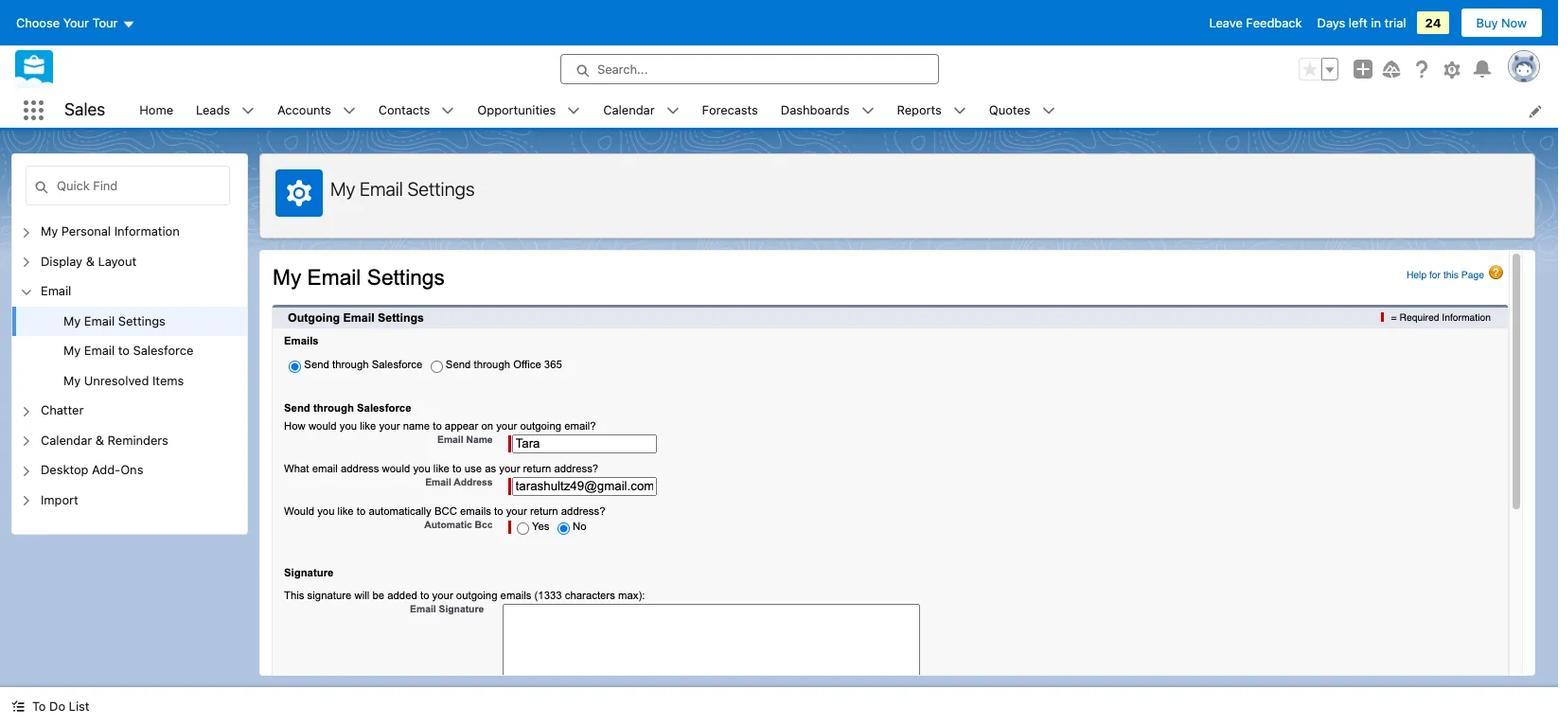 Task type: locate. For each thing, give the bounding box(es) containing it.
calendar inside list item
[[604, 102, 655, 117]]

email up my email to salesforce
[[84, 313, 115, 328]]

text default image inside the leads list item
[[242, 104, 255, 118]]

text default image right 'leads'
[[242, 104, 255, 118]]

1 horizontal spatial calendar
[[604, 102, 655, 117]]

text default image inside 'reports' list item
[[954, 104, 967, 118]]

calendar link
[[592, 93, 666, 128]]

my email settings up to
[[63, 313, 166, 328]]

text default image right contacts
[[442, 104, 455, 118]]

text default image inside quotes "list item"
[[1042, 104, 1056, 118]]

text default image right accounts
[[343, 104, 356, 118]]

3 text default image from the left
[[954, 104, 967, 118]]

ons
[[120, 462, 143, 477]]

email link
[[41, 282, 71, 301]]

left
[[1350, 15, 1368, 30]]

1 vertical spatial &
[[96, 432, 104, 448]]

0 horizontal spatial my email settings
[[63, 313, 166, 328]]

1 horizontal spatial my email settings
[[331, 178, 475, 200]]

my for my email to salesforce link on the left top
[[63, 343, 81, 358]]

2 text default image from the left
[[442, 104, 455, 118]]

list
[[128, 93, 1559, 128]]

& left the layout
[[86, 253, 95, 269]]

trial
[[1385, 15, 1407, 30]]

text default image inside contacts list item
[[442, 104, 455, 118]]

settings down contacts list item
[[408, 178, 475, 200]]

my
[[331, 178, 355, 200], [41, 224, 58, 239], [63, 313, 81, 328], [63, 343, 81, 358], [63, 373, 81, 388]]

days
[[1318, 15, 1346, 30]]

calendar inside setup tree tree
[[41, 432, 92, 448]]

1 horizontal spatial &
[[96, 432, 104, 448]]

desktop add-ons link
[[41, 461, 143, 480]]

my down my email settings link
[[63, 343, 81, 358]]

my email settings
[[331, 178, 475, 200], [63, 313, 166, 328]]

0 horizontal spatial group
[[12, 306, 247, 396]]

to
[[32, 699, 46, 714]]

text default image left 'reports' link
[[861, 104, 875, 118]]

text default image right quotes
[[1042, 104, 1056, 118]]

calendar down search...
[[604, 102, 655, 117]]

0 horizontal spatial settings
[[118, 313, 166, 328]]

my up the display
[[41, 224, 58, 239]]

leave
[[1210, 15, 1243, 30]]

my email settings down contacts link
[[331, 178, 475, 200]]

email
[[360, 178, 403, 200], [41, 283, 71, 298], [84, 313, 115, 328], [84, 343, 115, 358]]

email down the display
[[41, 283, 71, 298]]

display & layout link
[[41, 252, 136, 271]]

text default image
[[343, 104, 356, 118], [442, 104, 455, 118], [954, 104, 967, 118], [1042, 104, 1056, 118]]

group
[[1299, 58, 1339, 81], [12, 306, 247, 396]]

search...
[[598, 62, 648, 77]]

& for calendar
[[96, 432, 104, 448]]

text default image for leads
[[242, 104, 255, 118]]

settings up my email to salesforce
[[118, 313, 166, 328]]

text default image inside dashboards list item
[[861, 104, 875, 118]]

feedback
[[1247, 15, 1303, 30]]

dashboards
[[781, 102, 850, 117]]

&
[[86, 253, 95, 269], [96, 432, 104, 448]]

0 horizontal spatial calendar
[[41, 432, 92, 448]]

24
[[1426, 15, 1442, 30]]

my email settings inside tree item
[[63, 313, 166, 328]]

personal
[[61, 224, 111, 239]]

my inside tree item
[[63, 313, 81, 328]]

text default image for dashboards
[[861, 104, 875, 118]]

leads
[[196, 102, 230, 117]]

my for "my personal information" link
[[41, 224, 58, 239]]

leads link
[[185, 93, 242, 128]]

my personal information
[[41, 224, 180, 239]]

1 vertical spatial group
[[12, 306, 247, 396]]

reports link
[[886, 93, 954, 128]]

settings
[[408, 178, 475, 200], [118, 313, 166, 328]]

my down email 'link'
[[63, 313, 81, 328]]

calendar down chatter link
[[41, 432, 92, 448]]

choose your tour
[[16, 15, 118, 30]]

days left in trial
[[1318, 15, 1407, 30]]

1 vertical spatial calendar
[[41, 432, 92, 448]]

& up add-
[[96, 432, 104, 448]]

text default image for opportunities
[[568, 104, 581, 118]]

1 horizontal spatial group
[[1299, 58, 1339, 81]]

text default image left forecasts link
[[666, 104, 680, 118]]

0 vertical spatial &
[[86, 253, 95, 269]]

my up chatter
[[63, 373, 81, 388]]

choose your tour button
[[15, 8, 136, 38]]

1 vertical spatial my email settings
[[63, 313, 166, 328]]

text default image for accounts
[[343, 104, 356, 118]]

1 text default image from the left
[[343, 104, 356, 118]]

1 horizontal spatial settings
[[408, 178, 475, 200]]

calendar for calendar & reminders
[[41, 432, 92, 448]]

text default image inside accounts list item
[[343, 104, 356, 118]]

information
[[114, 224, 180, 239]]

4 text default image from the left
[[1042, 104, 1056, 118]]

text default image left to
[[11, 700, 25, 713]]

import
[[41, 492, 78, 507]]

my email settings tree item
[[12, 306, 247, 336]]

leads list item
[[185, 93, 266, 128]]

email left to
[[84, 343, 115, 358]]

list
[[69, 699, 89, 714]]

settings inside tree item
[[118, 313, 166, 328]]

your
[[63, 15, 89, 30]]

display & layout
[[41, 253, 136, 269]]

1 vertical spatial settings
[[118, 313, 166, 328]]

calendar
[[604, 102, 655, 117], [41, 432, 92, 448]]

add-
[[92, 462, 120, 477]]

text default image
[[242, 104, 255, 118], [568, 104, 581, 118], [666, 104, 680, 118], [861, 104, 875, 118], [11, 700, 25, 713]]

text default image inside the "calendar" list item
[[666, 104, 680, 118]]

accounts link
[[266, 93, 343, 128]]

text default image left 'calendar' link
[[568, 104, 581, 118]]

text default image inside opportunities list item
[[568, 104, 581, 118]]

0 vertical spatial calendar
[[604, 102, 655, 117]]

0 horizontal spatial &
[[86, 253, 95, 269]]

text default image right the reports
[[954, 104, 967, 118]]

buy now
[[1477, 15, 1528, 30]]

my down accounts list item
[[331, 178, 355, 200]]



Task type: describe. For each thing, give the bounding box(es) containing it.
contacts list item
[[367, 93, 466, 128]]

buy
[[1477, 15, 1499, 30]]

text default image inside the to do list button
[[11, 700, 25, 713]]

quotes
[[990, 102, 1031, 117]]

leave feedback link
[[1210, 15, 1303, 30]]

my personal information link
[[41, 223, 180, 241]]

calendar & reminders link
[[41, 431, 168, 450]]

0 vertical spatial my email settings
[[331, 178, 475, 200]]

my email to salesforce link
[[63, 342, 193, 360]]

do
[[49, 699, 65, 714]]

0 vertical spatial settings
[[408, 178, 475, 200]]

forecasts
[[702, 102, 758, 117]]

my email settings link
[[63, 312, 166, 331]]

my email to salesforce
[[63, 343, 193, 358]]

now
[[1502, 15, 1528, 30]]

my for my email settings link
[[63, 313, 81, 328]]

dashboards list item
[[770, 93, 886, 128]]

contacts
[[379, 102, 430, 117]]

email down contacts link
[[360, 178, 403, 200]]

calendar list item
[[592, 93, 691, 128]]

chatter
[[41, 403, 84, 418]]

items
[[152, 373, 184, 388]]

in
[[1372, 15, 1382, 30]]

choose
[[16, 15, 60, 30]]

text default image for reports
[[954, 104, 967, 118]]

reports list item
[[886, 93, 978, 128]]

unresolved
[[84, 373, 149, 388]]

group containing my email settings
[[12, 306, 247, 396]]

my for my unresolved items link
[[63, 373, 81, 388]]

my unresolved items
[[63, 373, 184, 388]]

accounts
[[278, 102, 331, 117]]

text default image for calendar
[[666, 104, 680, 118]]

desktop add-ons
[[41, 462, 143, 477]]

sales
[[64, 100, 105, 120]]

home link
[[128, 93, 185, 128]]

setup tree tree
[[12, 217, 247, 534]]

list containing home
[[128, 93, 1559, 128]]

forecasts link
[[691, 93, 770, 128]]

to
[[118, 343, 130, 358]]

leave feedback
[[1210, 15, 1303, 30]]

home
[[139, 102, 173, 117]]

dashboards link
[[770, 93, 861, 128]]

import link
[[41, 491, 78, 510]]

display
[[41, 253, 83, 269]]

calendar & reminders
[[41, 432, 168, 448]]

Quick Find search field
[[26, 166, 230, 206]]

reminders
[[108, 432, 168, 448]]

opportunities link
[[466, 93, 568, 128]]

calendar for calendar
[[604, 102, 655, 117]]

reports
[[897, 102, 942, 117]]

quotes link
[[978, 93, 1042, 128]]

salesforce
[[133, 343, 193, 358]]

text default image for quotes
[[1042, 104, 1056, 118]]

opportunities
[[478, 102, 556, 117]]

tour
[[92, 15, 118, 30]]

& for display
[[86, 253, 95, 269]]

buy now button
[[1461, 8, 1544, 38]]

quotes list item
[[978, 93, 1067, 128]]

accounts list item
[[266, 93, 367, 128]]

to do list button
[[0, 688, 101, 725]]

to do list
[[32, 699, 89, 714]]

layout
[[98, 253, 136, 269]]

0 vertical spatial group
[[1299, 58, 1339, 81]]

contacts link
[[367, 93, 442, 128]]

search... button
[[561, 54, 940, 84]]

email tree item
[[12, 277, 247, 396]]

chatter link
[[41, 402, 84, 420]]

opportunities list item
[[466, 93, 592, 128]]

my unresolved items link
[[63, 372, 184, 390]]

desktop
[[41, 462, 89, 477]]

text default image for contacts
[[442, 104, 455, 118]]



Task type: vqa. For each thing, say whether or not it's contained in the screenshot.
the right October
no



